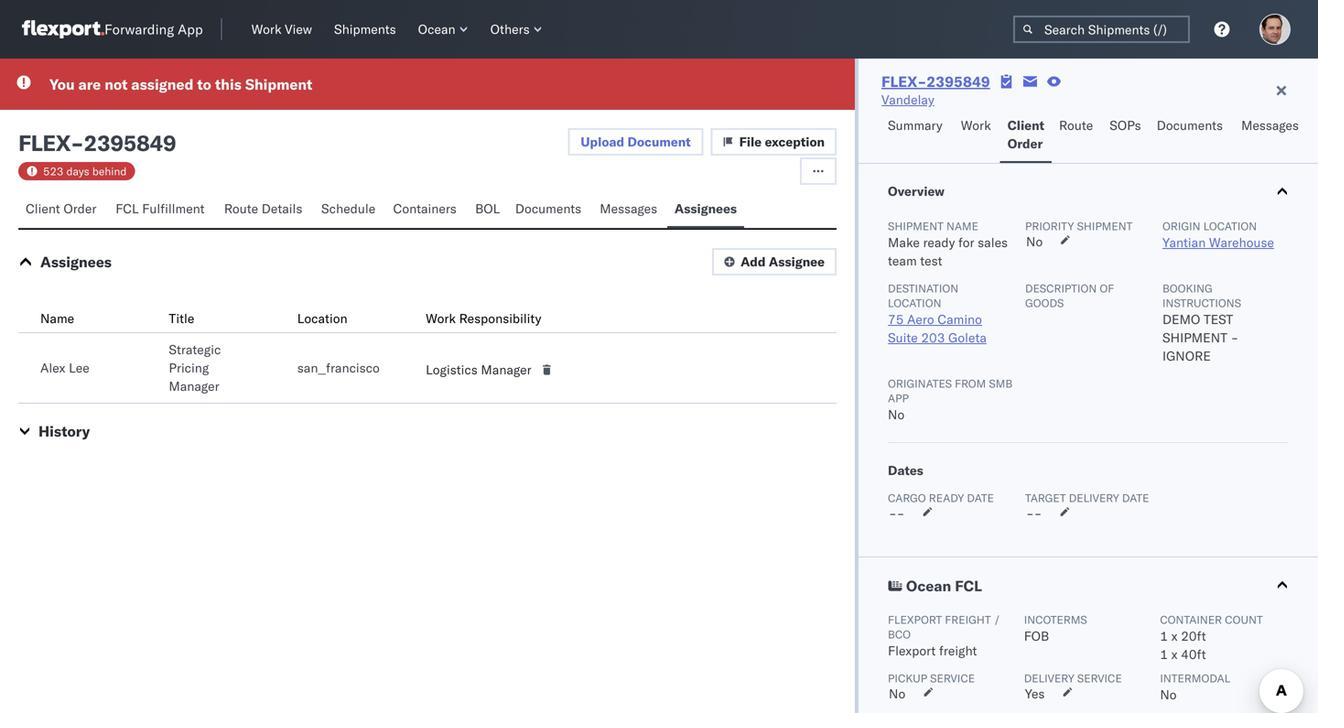 Task type: describe. For each thing, give the bounding box(es) containing it.
sales
[[978, 234, 1008, 250]]

no down 'pickup'
[[889, 686, 906, 702]]

app inside originates from smb app no
[[888, 392, 909, 405]]

1 horizontal spatial client order
[[1008, 117, 1045, 152]]

instructions
[[1163, 296, 1242, 310]]

add assignee
[[741, 254, 825, 270]]

container
[[1161, 613, 1223, 627]]

description of goods
[[1026, 282, 1115, 310]]

suite
[[888, 330, 918, 346]]

from
[[955, 377, 987, 391]]

flex
[[18, 129, 71, 157]]

0 vertical spatial freight
[[945, 613, 991, 627]]

yantian
[[1163, 234, 1206, 250]]

0 horizontal spatial order
[[64, 201, 97, 217]]

vandelay
[[882, 92, 935, 108]]

smb
[[989, 377, 1013, 391]]

forwarding app link
[[22, 20, 203, 38]]

Search Shipments (/) text field
[[1014, 16, 1191, 43]]

0 horizontal spatial documents
[[516, 201, 582, 217]]

schedule button
[[314, 192, 386, 228]]

shipment
[[1078, 219, 1133, 233]]

route for route
[[1060, 117, 1094, 133]]

origin
[[1163, 219, 1201, 233]]

1 vertical spatial client order
[[26, 201, 97, 217]]

incoterms fob
[[1025, 613, 1088, 644]]

you
[[49, 75, 75, 93]]

containers
[[393, 201, 457, 217]]

schedule
[[322, 201, 376, 217]]

no down the priority
[[1027, 234, 1043, 250]]

pickup service
[[888, 672, 975, 686]]

incoterms
[[1025, 613, 1088, 627]]

description
[[1026, 282, 1097, 295]]

summary
[[888, 117, 943, 133]]

2 flexport from the top
[[888, 643, 936, 659]]

pricing
[[169, 360, 209, 376]]

of
[[1100, 282, 1115, 295]]

date for target delivery date
[[1123, 491, 1150, 505]]

history button
[[38, 422, 90, 441]]

40ft
[[1182, 647, 1207, 663]]

document
[[628, 134, 691, 150]]

you are not assigned to this shipment
[[49, 75, 313, 93]]

0 horizontal spatial assignees button
[[40, 253, 112, 271]]

alex lee
[[40, 360, 89, 376]]

1 horizontal spatial assignees
[[675, 201, 737, 217]]

add assignee button
[[713, 248, 837, 276]]

1 vertical spatial ready
[[929, 491, 965, 505]]

0 horizontal spatial app
[[178, 21, 203, 38]]

0 vertical spatial client order button
[[1001, 109, 1052, 163]]

this
[[215, 75, 242, 93]]

title
[[169, 310, 194, 326]]

summary button
[[881, 109, 954, 163]]

upload document
[[581, 134, 691, 150]]

ocean for ocean
[[418, 21, 456, 37]]

booking
[[1163, 282, 1213, 295]]

ocean for ocean fcl
[[907, 577, 952, 595]]

bco
[[888, 628, 911, 642]]

cargo
[[888, 491, 927, 505]]

0 horizontal spatial 2395849
[[84, 129, 176, 157]]

details
[[262, 201, 303, 217]]

priority
[[1026, 219, 1075, 233]]

responsibility
[[459, 310, 542, 326]]

order inside the client order
[[1008, 136, 1043, 152]]

add
[[741, 254, 766, 270]]

1 1 from the top
[[1161, 628, 1169, 644]]

shipment inside the shipment name make ready for sales team test
[[888, 219, 944, 233]]

cargo ready date
[[888, 491, 995, 505]]

location
[[297, 310, 348, 326]]

history
[[38, 422, 90, 441]]

date for cargo ready date
[[968, 491, 995, 505]]

others button
[[483, 17, 550, 41]]

1 horizontal spatial documents button
[[1150, 109, 1235, 163]]

flex-2395849 link
[[882, 72, 991, 91]]

work responsibility
[[426, 310, 542, 326]]

-- for cargo
[[889, 506, 905, 522]]

overview button
[[859, 164, 1319, 219]]

0 horizontal spatial messages button
[[593, 192, 668, 228]]

2 x from the top
[[1172, 647, 1178, 663]]

2 1 from the top
[[1161, 647, 1169, 663]]

ignore
[[1163, 348, 1212, 364]]

0 horizontal spatial shipment
[[245, 75, 313, 93]]

strategic pricing manager
[[169, 342, 221, 394]]

523
[[43, 164, 63, 178]]

shipment name make ready for sales team test
[[888, 219, 1008, 269]]

flex-
[[882, 72, 927, 91]]

no inside intermodal no
[[1161, 687, 1177, 703]]

messages for the right messages button
[[1242, 117, 1300, 133]]

file
[[740, 134, 762, 150]]

san_francisco
[[297, 360, 380, 376]]

shipments
[[334, 21, 396, 37]]

1 horizontal spatial manager
[[481, 362, 532, 378]]

shipments link
[[327, 17, 404, 41]]

test
[[921, 253, 943, 269]]

assignee
[[769, 254, 825, 270]]

make
[[888, 234, 920, 250]]

ocean fcl
[[907, 577, 983, 595]]

sops button
[[1103, 109, 1150, 163]]

days
[[66, 164, 89, 178]]

logistics
[[426, 362, 478, 378]]

team
[[888, 253, 917, 269]]

goleta
[[949, 330, 987, 346]]

shipment
[[1163, 330, 1228, 346]]

demo
[[1163, 311, 1201, 327]]

1 vertical spatial assignees
[[40, 253, 112, 271]]

service for no
[[931, 672, 975, 686]]

fcl inside fcl fulfillment button
[[116, 201, 139, 217]]

container count 1 x 20ft 1 x 40ft
[[1161, 613, 1264, 663]]

bol button
[[468, 192, 508, 228]]

work view
[[252, 21, 312, 37]]

work for work responsibility
[[426, 310, 456, 326]]



Task type: vqa. For each thing, say whether or not it's contained in the screenshot.
Suite
yes



Task type: locate. For each thing, give the bounding box(es) containing it.
0 vertical spatial messages button
[[1235, 109, 1309, 163]]

1 horizontal spatial documents
[[1157, 117, 1224, 133]]

name up alex
[[40, 310, 74, 326]]

75
[[888, 311, 904, 327]]

no inside originates from smb app no
[[888, 407, 905, 423]]

messages
[[1242, 117, 1300, 133], [600, 201, 658, 217]]

0 horizontal spatial documents button
[[508, 192, 593, 228]]

20ft
[[1182, 628, 1207, 644]]

service for yes
[[1078, 672, 1123, 686]]

client order button down the 523
[[18, 192, 108, 228]]

work button
[[954, 109, 1001, 163]]

1 horizontal spatial route
[[1060, 117, 1094, 133]]

name up for
[[947, 219, 979, 233]]

1 horizontal spatial work
[[426, 310, 456, 326]]

shipment up make
[[888, 219, 944, 233]]

route details button
[[217, 192, 314, 228]]

location for aero
[[888, 296, 942, 310]]

client order button
[[1001, 109, 1052, 163], [18, 192, 108, 228]]

location inside origin location yantian warehouse
[[1204, 219, 1258, 233]]

delivery service
[[1025, 672, 1123, 686]]

1 vertical spatial order
[[64, 201, 97, 217]]

client for the bottom client order 'button'
[[26, 201, 60, 217]]

1 horizontal spatial service
[[1078, 672, 1123, 686]]

1 horizontal spatial ocean
[[907, 577, 952, 595]]

0 vertical spatial messages
[[1242, 117, 1300, 133]]

others
[[491, 21, 530, 37]]

0 vertical spatial assignees
[[675, 201, 737, 217]]

route for route details
[[224, 201, 258, 217]]

0 horizontal spatial route
[[224, 201, 258, 217]]

documents button
[[1150, 109, 1235, 163], [508, 192, 593, 228]]

1 service from the left
[[931, 672, 975, 686]]

upload
[[581, 134, 625, 150]]

0 vertical spatial order
[[1008, 136, 1043, 152]]

1 vertical spatial work
[[961, 117, 992, 133]]

work for work
[[961, 117, 992, 133]]

523 days behind
[[43, 164, 127, 178]]

0 horizontal spatial fcl
[[116, 201, 139, 217]]

no down intermodal
[[1161, 687, 1177, 703]]

shipment right this
[[245, 75, 313, 93]]

0 vertical spatial assignees button
[[668, 192, 745, 228]]

1 x from the top
[[1172, 628, 1178, 644]]

1 horizontal spatial --
[[1027, 506, 1043, 522]]

route inside button
[[1060, 117, 1094, 133]]

1 horizontal spatial client order button
[[1001, 109, 1052, 163]]

ocean right the shipments
[[418, 21, 456, 37]]

documents right the "bol" button
[[516, 201, 582, 217]]

to
[[197, 75, 211, 93]]

1 vertical spatial flexport
[[888, 643, 936, 659]]

1 horizontal spatial messages button
[[1235, 109, 1309, 163]]

fcl up the flexport freight / bco flexport freight
[[955, 577, 983, 595]]

client down the 523
[[26, 201, 60, 217]]

client order down the 523
[[26, 201, 97, 217]]

0 vertical spatial app
[[178, 21, 203, 38]]

1 vertical spatial documents
[[516, 201, 582, 217]]

1 vertical spatial freight
[[940, 643, 978, 659]]

fcl down behind
[[116, 201, 139, 217]]

1 vertical spatial manager
[[169, 378, 219, 394]]

1 vertical spatial 2395849
[[84, 129, 176, 157]]

2395849 up behind
[[84, 129, 176, 157]]

0 horizontal spatial service
[[931, 672, 975, 686]]

goods
[[1026, 296, 1065, 310]]

1 vertical spatial ocean
[[907, 577, 952, 595]]

alex
[[40, 360, 65, 376]]

2 vertical spatial work
[[426, 310, 456, 326]]

1 vertical spatial location
[[888, 296, 942, 310]]

location inside "destination location 75 aero camino suite 203 goleta"
[[888, 296, 942, 310]]

flexport down bco at the right of the page
[[888, 643, 936, 659]]

client order
[[1008, 117, 1045, 152], [26, 201, 97, 217]]

0 vertical spatial ready
[[924, 234, 956, 250]]

no down the originates
[[888, 407, 905, 423]]

assignees down document
[[675, 201, 737, 217]]

assignees button
[[668, 192, 745, 228], [40, 253, 112, 271]]

0 vertical spatial documents
[[1157, 117, 1224, 133]]

ready right cargo at the right
[[929, 491, 965, 505]]

fcl
[[116, 201, 139, 217], [955, 577, 983, 595]]

1 horizontal spatial assignees button
[[668, 192, 745, 228]]

1 horizontal spatial date
[[1123, 491, 1150, 505]]

1 vertical spatial messages
[[600, 201, 658, 217]]

app
[[178, 21, 203, 38], [888, 392, 909, 405]]

0 vertical spatial client
[[1008, 117, 1045, 133]]

1
[[1161, 628, 1169, 644], [1161, 647, 1169, 663]]

0 horizontal spatial assignees
[[40, 253, 112, 271]]

route left sops
[[1060, 117, 1094, 133]]

assignees button down days
[[40, 253, 112, 271]]

1 horizontal spatial client
[[1008, 117, 1045, 133]]

route details
[[224, 201, 303, 217]]

destination
[[888, 282, 959, 295]]

client order button up overview button
[[1001, 109, 1052, 163]]

0 vertical spatial client order
[[1008, 117, 1045, 152]]

work inside work view link
[[252, 21, 282, 37]]

behind
[[92, 164, 127, 178]]

location down destination
[[888, 296, 942, 310]]

fcl fulfillment button
[[108, 192, 217, 228]]

1 horizontal spatial 2395849
[[927, 72, 991, 91]]

manager down responsibility
[[481, 362, 532, 378]]

work down flex-2395849 link
[[961, 117, 992, 133]]

1 vertical spatial 1
[[1161, 647, 1169, 663]]

- inside booking instructions demo test shipment - ignore
[[1231, 330, 1239, 346]]

1 vertical spatial route
[[224, 201, 258, 217]]

fcl inside the 'ocean fcl' button
[[955, 577, 983, 595]]

1 horizontal spatial fcl
[[955, 577, 983, 595]]

1 vertical spatial client
[[26, 201, 60, 217]]

0 vertical spatial fcl
[[116, 201, 139, 217]]

yantian warehouse link
[[1163, 234, 1275, 250]]

service right "delivery"
[[1078, 672, 1123, 686]]

0 vertical spatial documents button
[[1150, 109, 1235, 163]]

dates
[[888, 463, 924, 479]]

0 vertical spatial 1
[[1161, 628, 1169, 644]]

count
[[1226, 613, 1264, 627]]

are
[[78, 75, 101, 93]]

0 vertical spatial manager
[[481, 362, 532, 378]]

1 vertical spatial app
[[888, 392, 909, 405]]

messages for messages button to the left
[[600, 201, 658, 217]]

work left view
[[252, 21, 282, 37]]

0 horizontal spatial client
[[26, 201, 60, 217]]

freight left / at the right bottom of page
[[945, 613, 991, 627]]

1 flexport from the top
[[888, 613, 943, 627]]

documents right sops
[[1157, 117, 1224, 133]]

x left 20ft
[[1172, 628, 1178, 644]]

0 horizontal spatial ocean
[[418, 21, 456, 37]]

app down the originates
[[888, 392, 909, 405]]

no
[[1027, 234, 1043, 250], [888, 407, 905, 423], [889, 686, 906, 702], [1161, 687, 1177, 703]]

location for warehouse
[[1204, 219, 1258, 233]]

target
[[1026, 491, 1067, 505]]

freight up pickup service
[[940, 643, 978, 659]]

ocean up the flexport freight / bco flexport freight
[[907, 577, 952, 595]]

2 horizontal spatial work
[[961, 117, 992, 133]]

0 vertical spatial flexport
[[888, 613, 943, 627]]

ready up test
[[924, 234, 956, 250]]

2395849 up vandelay
[[927, 72, 991, 91]]

order
[[1008, 136, 1043, 152], [64, 201, 97, 217]]

1 vertical spatial fcl
[[955, 577, 983, 595]]

1 vertical spatial shipment
[[888, 219, 944, 233]]

view
[[285, 21, 312, 37]]

name
[[947, 219, 979, 233], [40, 310, 74, 326]]

assignees down days
[[40, 253, 112, 271]]

1 horizontal spatial messages
[[1242, 117, 1300, 133]]

client order right work 'button'
[[1008, 117, 1045, 152]]

203
[[922, 330, 946, 346]]

1 vertical spatial name
[[40, 310, 74, 326]]

order right work 'button'
[[1008, 136, 1043, 152]]

messages button
[[1235, 109, 1309, 163], [593, 192, 668, 228]]

location up warehouse
[[1204, 219, 1258, 233]]

documents
[[1157, 117, 1224, 133], [516, 201, 582, 217]]

lee
[[69, 360, 89, 376]]

0 vertical spatial x
[[1172, 628, 1178, 644]]

order down days
[[64, 201, 97, 217]]

strategic
[[169, 342, 221, 358]]

0 horizontal spatial messages
[[600, 201, 658, 217]]

-- for target
[[1027, 506, 1043, 522]]

0 horizontal spatial client order
[[26, 201, 97, 217]]

-
[[71, 129, 84, 157], [1231, 330, 1239, 346], [889, 506, 897, 522], [897, 506, 905, 522], [1027, 506, 1035, 522], [1035, 506, 1043, 522]]

0 vertical spatial work
[[252, 21, 282, 37]]

1 left 40ft
[[1161, 647, 1169, 663]]

route inside "button"
[[224, 201, 258, 217]]

-- down target at right bottom
[[1027, 506, 1043, 522]]

0 vertical spatial route
[[1060, 117, 1094, 133]]

1 -- from the left
[[889, 506, 905, 522]]

flexport. image
[[22, 20, 104, 38]]

0 vertical spatial ocean
[[418, 21, 456, 37]]

date right delivery
[[1123, 491, 1150, 505]]

1 vertical spatial messages button
[[593, 192, 668, 228]]

booking instructions demo test shipment - ignore
[[1163, 282, 1242, 364]]

2 -- from the left
[[1027, 506, 1043, 522]]

0 horizontal spatial client order button
[[18, 192, 108, 228]]

destination location 75 aero camino suite 203 goleta
[[888, 282, 987, 346]]

camino
[[938, 311, 983, 327]]

0 vertical spatial 2395849
[[927, 72, 991, 91]]

work
[[252, 21, 282, 37], [961, 117, 992, 133], [426, 310, 456, 326]]

--
[[889, 506, 905, 522], [1027, 506, 1043, 522]]

1 vertical spatial assignees button
[[40, 253, 112, 271]]

client right work 'button'
[[1008, 117, 1045, 133]]

origin location yantian warehouse
[[1163, 219, 1275, 250]]

1 horizontal spatial shipment
[[888, 219, 944, 233]]

bol
[[475, 201, 500, 217]]

0 horizontal spatial date
[[968, 491, 995, 505]]

2 date from the left
[[1123, 491, 1150, 505]]

1 horizontal spatial name
[[947, 219, 979, 233]]

manager down 'pricing'
[[169, 378, 219, 394]]

flex-2395849
[[882, 72, 991, 91]]

x left 40ft
[[1172, 647, 1178, 663]]

route button
[[1052, 109, 1103, 163]]

warehouse
[[1210, 234, 1275, 250]]

manager inside strategic pricing manager
[[169, 378, 219, 394]]

date left target at right bottom
[[968, 491, 995, 505]]

1 vertical spatial x
[[1172, 647, 1178, 663]]

ready inside the shipment name make ready for sales team test
[[924, 234, 956, 250]]

yes
[[1025, 686, 1045, 702]]

name inside the shipment name make ready for sales team test
[[947, 219, 979, 233]]

forwarding app
[[104, 21, 203, 38]]

documents button right bol on the left top of the page
[[508, 192, 593, 228]]

0 vertical spatial location
[[1204, 219, 1258, 233]]

flex - 2395849
[[18, 129, 176, 157]]

assignees button up add
[[668, 192, 745, 228]]

work view link
[[244, 17, 320, 41]]

flexport up bco at the right of the page
[[888, 613, 943, 627]]

documents button right sops
[[1150, 109, 1235, 163]]

intermodal
[[1161, 672, 1231, 686]]

sops
[[1110, 117, 1142, 133]]

test
[[1204, 311, 1234, 327]]

work up logistics
[[426, 310, 456, 326]]

0 horizontal spatial manager
[[169, 378, 219, 394]]

vandelay link
[[882, 91, 935, 109]]

1 vertical spatial client order button
[[18, 192, 108, 228]]

1 date from the left
[[968, 491, 995, 505]]

work inside work 'button'
[[961, 117, 992, 133]]

0 vertical spatial name
[[947, 219, 979, 233]]

aero
[[908, 311, 935, 327]]

service down the flexport freight / bco flexport freight
[[931, 672, 975, 686]]

0 vertical spatial shipment
[[245, 75, 313, 93]]

0 horizontal spatial location
[[888, 296, 942, 310]]

0 horizontal spatial --
[[889, 506, 905, 522]]

2395849
[[927, 72, 991, 91], [84, 129, 176, 157]]

delivery
[[1025, 672, 1075, 686]]

flexport freight / bco flexport freight
[[888, 613, 1001, 659]]

fob
[[1025, 628, 1050, 644]]

1 horizontal spatial location
[[1204, 219, 1258, 233]]

route left details
[[224, 201, 258, 217]]

work for work view
[[252, 21, 282, 37]]

-- down cargo at the right
[[889, 506, 905, 522]]

2 service from the left
[[1078, 672, 1123, 686]]

1 horizontal spatial app
[[888, 392, 909, 405]]

0 horizontal spatial name
[[40, 310, 74, 326]]

app right forwarding
[[178, 21, 203, 38]]

logistics manager
[[426, 362, 532, 378]]

intermodal no
[[1161, 672, 1231, 703]]

/
[[994, 613, 1001, 627]]

fcl fulfillment
[[116, 201, 205, 217]]

client for top client order 'button'
[[1008, 117, 1045, 133]]

1 vertical spatial documents button
[[508, 192, 593, 228]]

client
[[1008, 117, 1045, 133], [26, 201, 60, 217]]

1 horizontal spatial order
[[1008, 136, 1043, 152]]

1 left 20ft
[[1161, 628, 1169, 644]]

assigned
[[131, 75, 194, 93]]

upload document button
[[568, 128, 704, 156]]

0 horizontal spatial work
[[252, 21, 282, 37]]



